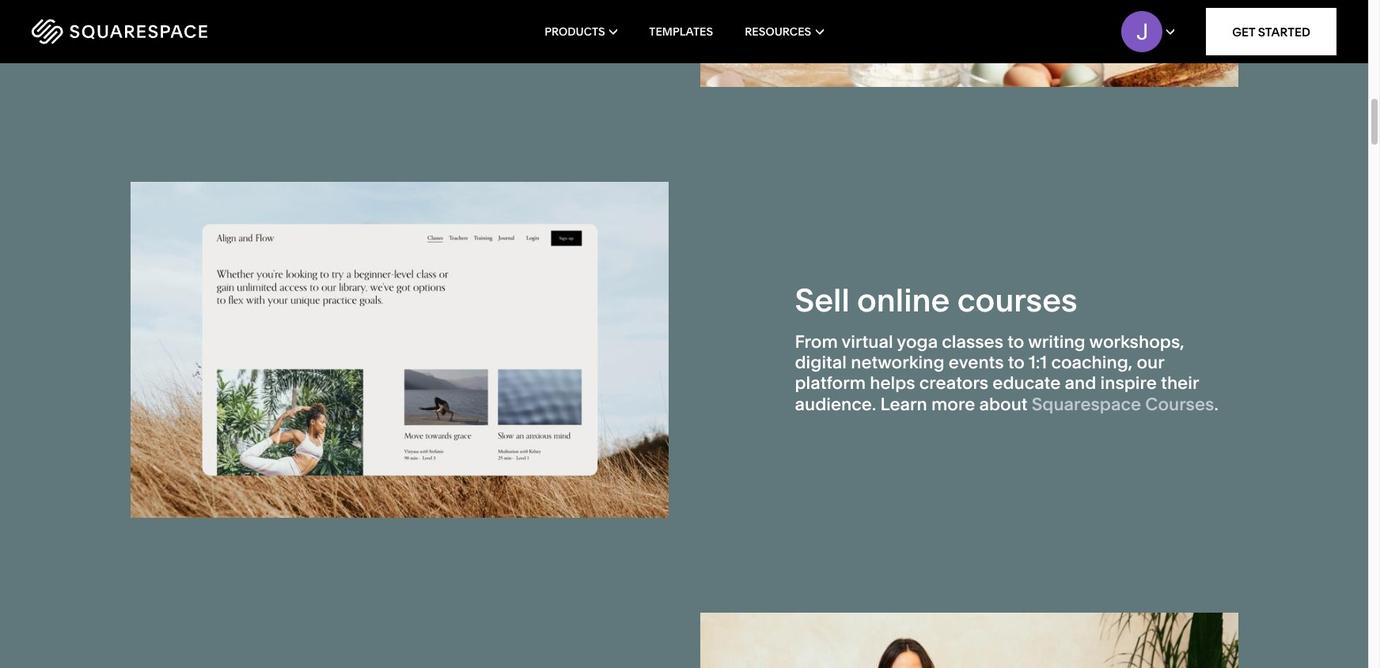 Task type: vqa. For each thing, say whether or not it's contained in the screenshot.
sell online courses
yes



Task type: describe. For each thing, give the bounding box(es) containing it.
inspire
[[1101, 373, 1157, 395]]

chef scoring bread dough image
[[700, 0, 1238, 87]]

products button
[[545, 0, 618, 63]]

started
[[1258, 24, 1311, 39]]

products
[[545, 25, 605, 39]]

learn
[[880, 394, 927, 415]]

workshops,
[[1089, 331, 1185, 353]]

educate
[[993, 373, 1061, 395]]

coaching,
[[1051, 352, 1133, 374]]

about
[[979, 394, 1028, 415]]

platform
[[795, 373, 866, 395]]

squarespace courses link
[[1032, 394, 1214, 415]]

our
[[1137, 352, 1164, 374]]

squarespace courses .
[[1032, 394, 1219, 415]]

two women with laptop image
[[700, 614, 1238, 669]]

helps
[[870, 373, 915, 395]]

from virtual yoga classes to writing workshops, digital networking events to 1:1 coaching, our platform helps creators educate and inspire their audience. learn more about
[[795, 331, 1199, 415]]

courses
[[1145, 394, 1214, 415]]



Task type: locate. For each thing, give the bounding box(es) containing it.
templates link
[[649, 0, 713, 63]]

resources
[[745, 25, 811, 39]]

.
[[1214, 394, 1219, 415]]

1 to from the top
[[1008, 331, 1025, 353]]

classes
[[942, 331, 1004, 353]]

yoga class instructor image
[[130, 182, 668, 519]]

more
[[931, 394, 975, 415]]

squarespace
[[1032, 394, 1141, 415]]

get
[[1232, 24, 1255, 39]]

their
[[1161, 373, 1199, 395]]

audience.
[[795, 394, 876, 415]]

events
[[949, 352, 1004, 374]]

sell online courses
[[795, 281, 1078, 319]]

networking
[[851, 352, 945, 374]]

yoga
[[897, 331, 938, 353]]

virtual
[[842, 331, 893, 353]]

from
[[795, 331, 838, 353]]

creators
[[920, 373, 989, 395]]

digital
[[795, 352, 847, 374]]

to
[[1008, 331, 1025, 353], [1008, 352, 1025, 374]]

sell
[[795, 281, 850, 319]]

resources button
[[745, 0, 824, 63]]

squarespace logo image
[[32, 19, 207, 44]]

squarespace logo link
[[32, 19, 293, 44]]

1:1
[[1029, 352, 1047, 374]]

get started
[[1232, 24, 1311, 39]]

and
[[1065, 373, 1096, 395]]

online
[[857, 281, 950, 319]]

writing
[[1028, 331, 1086, 353]]

2 to from the top
[[1008, 352, 1025, 374]]

courses
[[958, 281, 1078, 319]]

templates
[[649, 25, 713, 39]]

get started link
[[1206, 8, 1337, 55]]



